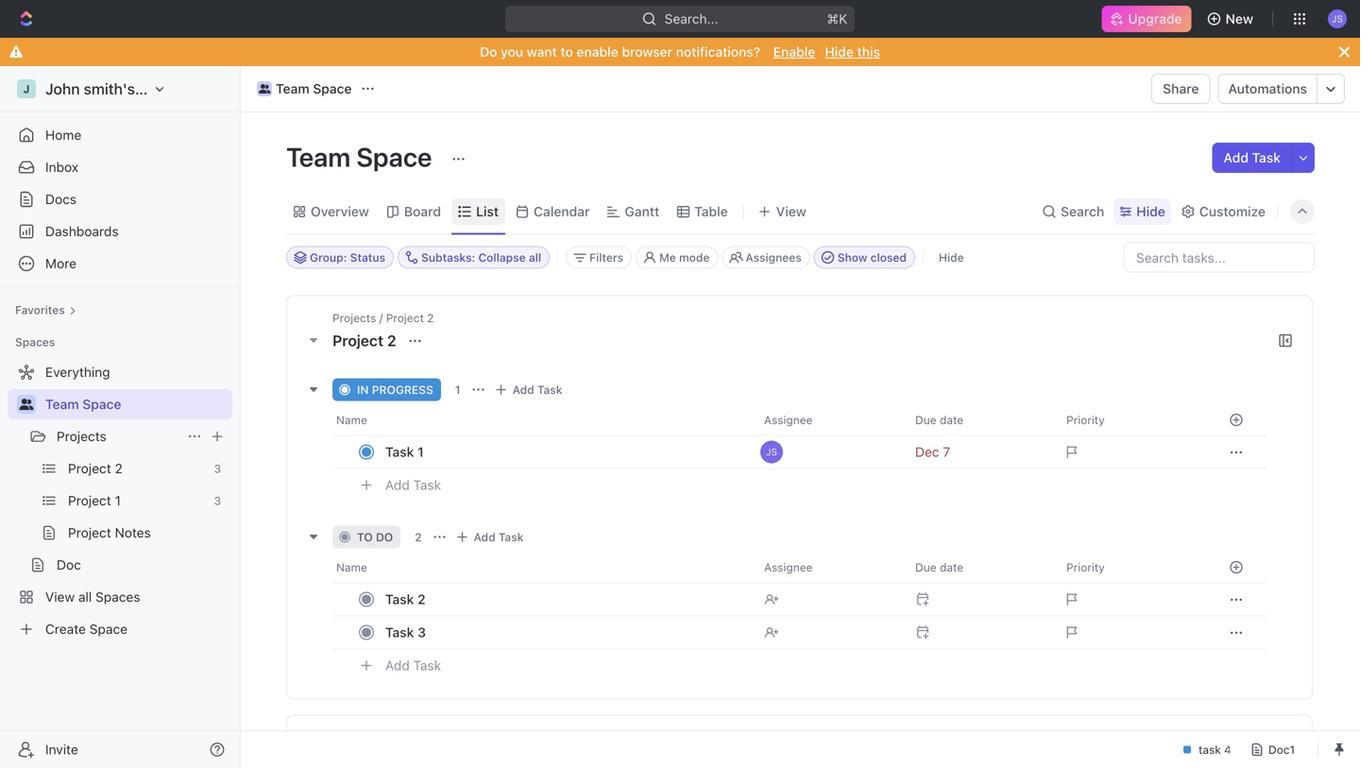 Task type: describe. For each thing, give the bounding box(es) containing it.
filters button
[[566, 246, 632, 269]]

calendar
[[534, 204, 590, 219]]

project inside project notes link
[[68, 525, 111, 540]]

add task down task 3
[[385, 658, 441, 673]]

workspace
[[139, 80, 217, 98]]

name button for 2
[[333, 552, 753, 582]]

create space
[[45, 621, 128, 637]]

3 for 1
[[214, 494, 221, 507]]

task inside task 1 link
[[385, 444, 414, 460]]

notes
[[115, 525, 151, 540]]

0 vertical spatial team space
[[276, 81, 352, 96]]

projects for projects
[[57, 428, 107, 444]]

view button
[[752, 198, 813, 225]]

show closed
[[838, 251, 907, 264]]

2 inside project 2 link
[[115, 461, 123, 476]]

project 1 link
[[68, 486, 206, 516]]

customize
[[1200, 204, 1266, 219]]

search
[[1061, 204, 1105, 219]]

0 vertical spatial js button
[[1323, 4, 1353, 34]]

js for leftmost the js 'dropdown button'
[[766, 446, 778, 457]]

project inside project 1 'link'
[[68, 493, 111, 508]]

js for topmost the js 'dropdown button'
[[1332, 13, 1343, 24]]

create space link
[[8, 614, 229, 644]]

due for 2
[[915, 561, 937, 574]]

user group image
[[259, 84, 270, 94]]

space right user group image
[[313, 81, 352, 96]]

space up board link
[[356, 141, 432, 172]]

task up customize
[[1252, 150, 1281, 165]]

doc link
[[57, 550, 229, 580]]

progress
[[372, 383, 433, 396]]

john smith's workspace
[[45, 80, 217, 98]]

do you want to enable browser notifications? enable hide this
[[480, 44, 880, 60]]

this
[[857, 44, 880, 60]]

add task down task 1 on the left of page
[[385, 477, 441, 493]]

1 vertical spatial to
[[357, 530, 373, 544]]

automations button
[[1219, 75, 1317, 103]]

closed
[[871, 251, 907, 264]]

gantt link
[[621, 198, 660, 225]]

customize button
[[1175, 198, 1272, 225]]

project 2 inside 'sidebar' navigation
[[68, 461, 123, 476]]

2 down subtasks:
[[427, 311, 434, 325]]

more
[[45, 256, 77, 271]]

add task up task 2 link on the bottom
[[474, 530, 524, 544]]

0 horizontal spatial js button
[[753, 435, 904, 469]]

assignee button for 1
[[753, 405, 904, 435]]

assignee for 2
[[764, 561, 813, 574]]

task up task 2 link on the bottom
[[499, 530, 524, 544]]

board link
[[400, 198, 441, 225]]

filters
[[590, 251, 624, 264]]

you
[[501, 44, 523, 60]]

browser
[[622, 44, 673, 60]]

task 2 link
[[381, 586, 749, 613]]

project notes link
[[68, 518, 229, 548]]

task 2
[[385, 591, 426, 607]]

me mode button
[[636, 246, 718, 269]]

name for to do
[[336, 561, 367, 574]]

0 horizontal spatial spaces
[[15, 335, 55, 349]]

view all spaces link
[[8, 582, 229, 612]]

task 3 link
[[381, 619, 749, 646]]

view for view all spaces
[[45, 589, 75, 605]]

hide inside button
[[939, 251, 964, 264]]

me mode
[[660, 251, 710, 264]]

create
[[45, 621, 86, 637]]

view button
[[752, 189, 813, 234]]

invite
[[45, 742, 78, 757]]

mode
[[679, 251, 710, 264]]

spaces inside tree
[[95, 589, 140, 605]]

overview
[[311, 204, 369, 219]]

task up task 1 link at bottom
[[537, 383, 563, 396]]

overview link
[[307, 198, 369, 225]]

doc
[[57, 557, 81, 573]]

tree inside 'sidebar' navigation
[[8, 357, 232, 644]]

2 inside task 2 link
[[418, 591, 426, 607]]

dashboards
[[45, 223, 119, 239]]

status
[[350, 251, 385, 264]]

new
[[1226, 11, 1254, 26]]

docs link
[[8, 184, 232, 214]]

0 vertical spatial all
[[529, 251, 541, 264]]

due date for 2
[[915, 561, 964, 574]]

show
[[838, 251, 868, 264]]

assignee for 1
[[764, 413, 813, 427]]

hide button
[[931, 246, 972, 269]]

favorites
[[15, 303, 65, 316]]

due date button for 1
[[904, 405, 1055, 435]]

share button
[[1152, 74, 1211, 104]]

in progress
[[357, 383, 433, 396]]

projects / project 1
[[333, 731, 432, 744]]

everything link
[[8, 357, 229, 387]]

team inside tree
[[45, 396, 79, 412]]

inbox
[[45, 159, 78, 175]]

Search tasks... text field
[[1125, 243, 1314, 272]]

enable
[[577, 44, 619, 60]]

add task up task 1 link at bottom
[[513, 383, 563, 396]]

date for 1
[[940, 413, 964, 427]]

group: status
[[310, 251, 385, 264]]

priority button for 1
[[1055, 405, 1206, 435]]

john smith's workspace, , element
[[17, 79, 36, 98]]



Task type: vqa. For each thing, say whether or not it's contained in the screenshot.
Search... 'text box'
no



Task type: locate. For each thing, give the bounding box(es) containing it.
do
[[376, 530, 393, 544]]

everything
[[45, 364, 110, 380]]

1 vertical spatial team space
[[286, 141, 438, 172]]

to right want
[[561, 44, 573, 60]]

view inside 'sidebar' navigation
[[45, 589, 75, 605]]

user group image
[[19, 399, 34, 410]]

1 vertical spatial spaces
[[95, 589, 140, 605]]

1 vertical spatial js button
[[753, 435, 904, 469]]

2 / from the top
[[379, 731, 383, 744]]

projects / project 2
[[333, 311, 434, 325]]

priority button for 2
[[1055, 552, 1206, 582]]

due for 1
[[915, 413, 937, 427]]

1 vertical spatial name
[[336, 561, 367, 574]]

task down task 3
[[413, 658, 441, 673]]

2 due from the top
[[915, 561, 937, 574]]

all right "collapse"
[[529, 251, 541, 264]]

1 vertical spatial all
[[78, 589, 92, 605]]

2 name from the top
[[336, 561, 367, 574]]

name button up task 1 link at bottom
[[333, 405, 753, 435]]

date
[[940, 413, 964, 427], [940, 561, 964, 574]]

space
[[313, 81, 352, 96], [356, 141, 432, 172], [82, 396, 121, 412], [89, 621, 128, 637]]

task down task 1 on the left of page
[[413, 477, 441, 493]]

1 name from the top
[[336, 413, 367, 427]]

home
[[45, 127, 81, 143]]

1 vertical spatial date
[[940, 561, 964, 574]]

add task up customize
[[1224, 150, 1281, 165]]

3 up project notes link
[[214, 494, 221, 507]]

view all spaces
[[45, 589, 140, 605]]

2 assignee button from the top
[[753, 552, 904, 582]]

0 vertical spatial hide
[[825, 44, 854, 60]]

in
[[357, 383, 369, 396]]

1 horizontal spatial view
[[776, 204, 807, 219]]

1 vertical spatial team
[[286, 141, 351, 172]]

favorites button
[[8, 299, 84, 321]]

1 horizontal spatial js button
[[1323, 4, 1353, 34]]

1 vertical spatial name button
[[333, 552, 753, 582]]

1 vertical spatial projects
[[57, 428, 107, 444]]

1 name button from the top
[[333, 405, 753, 435]]

1 horizontal spatial to
[[561, 44, 573, 60]]

1 inside 'link'
[[115, 493, 121, 508]]

name down to do
[[336, 561, 367, 574]]

0 vertical spatial due date
[[915, 413, 964, 427]]

name button up task 2 link on the bottom
[[333, 552, 753, 582]]

task down task 2
[[385, 624, 414, 640]]

table
[[695, 204, 728, 219]]

0 vertical spatial js
[[1332, 13, 1343, 24]]

calendar link
[[530, 198, 590, 225]]

js
[[1332, 13, 1343, 24], [766, 446, 778, 457]]

new button
[[1199, 4, 1265, 34]]

1 assignee from the top
[[764, 413, 813, 427]]

team space
[[276, 81, 352, 96], [286, 141, 438, 172], [45, 396, 121, 412]]

1 vertical spatial /
[[379, 731, 383, 744]]

table link
[[691, 198, 728, 225]]

projects for projects / project 2
[[333, 311, 376, 325]]

1 due date button from the top
[[904, 405, 1055, 435]]

view up create
[[45, 589, 75, 605]]

0 horizontal spatial js
[[766, 446, 778, 457]]

1 vertical spatial due
[[915, 561, 937, 574]]

priority button
[[1055, 405, 1206, 435], [1055, 552, 1206, 582]]

1 vertical spatial due date
[[915, 561, 964, 574]]

automations
[[1229, 81, 1308, 96]]

project notes
[[68, 525, 151, 540]]

project 2 link
[[68, 453, 206, 484]]

1 assignee button from the top
[[753, 405, 904, 435]]

1 horizontal spatial js
[[1332, 13, 1343, 24]]

project 1
[[68, 493, 121, 508]]

2 up task 3
[[418, 591, 426, 607]]

due date button for 2
[[904, 552, 1055, 582]]

0 vertical spatial priority button
[[1055, 405, 1206, 435]]

js button
[[1323, 4, 1353, 34], [753, 435, 904, 469]]

2 date from the top
[[940, 561, 964, 574]]

team space right user group image
[[276, 81, 352, 96]]

0 vertical spatial name
[[336, 413, 367, 427]]

add task button
[[1213, 143, 1292, 173], [490, 378, 570, 401], [377, 474, 449, 496], [451, 526, 531, 548], [377, 654, 449, 677]]

space down everything 'link'
[[82, 396, 121, 412]]

task 3
[[385, 624, 426, 640]]

2 vertical spatial 3
[[418, 624, 426, 640]]

group:
[[310, 251, 347, 264]]

inbox link
[[8, 152, 232, 182]]

board
[[404, 204, 441, 219]]

0 vertical spatial team space link
[[252, 77, 357, 100]]

0 horizontal spatial view
[[45, 589, 75, 605]]

docs
[[45, 191, 77, 207]]

task inside task 3 link
[[385, 624, 414, 640]]

assignees button
[[722, 246, 810, 269]]

0 horizontal spatial team space link
[[45, 389, 229, 419]]

to
[[561, 44, 573, 60], [357, 530, 373, 544]]

tree
[[8, 357, 232, 644]]

task inside task 2 link
[[385, 591, 414, 607]]

due date for 1
[[915, 413, 964, 427]]

2 down projects link
[[115, 461, 123, 476]]

due date
[[915, 413, 964, 427], [915, 561, 964, 574]]

1 vertical spatial 3
[[214, 494, 221, 507]]

view for view
[[776, 204, 807, 219]]

1 vertical spatial view
[[45, 589, 75, 605]]

add task
[[1224, 150, 1281, 165], [513, 383, 563, 396], [385, 477, 441, 493], [474, 530, 524, 544], [385, 658, 441, 673]]

team space inside tree
[[45, 396, 121, 412]]

0 vertical spatial team
[[276, 81, 310, 96]]

2 vertical spatial team
[[45, 396, 79, 412]]

show closed button
[[814, 246, 915, 269]]

1 vertical spatial js
[[766, 446, 778, 457]]

name button
[[333, 405, 753, 435], [333, 552, 753, 582]]

hide right search
[[1137, 204, 1166, 219]]

all
[[529, 251, 541, 264], [78, 589, 92, 605]]

1
[[455, 383, 461, 396], [418, 444, 424, 460], [115, 493, 121, 508], [427, 731, 432, 744]]

view up assignees
[[776, 204, 807, 219]]

0 vertical spatial date
[[940, 413, 964, 427]]

collapse
[[478, 251, 526, 264]]

2 vertical spatial hide
[[939, 251, 964, 264]]

1 vertical spatial team space link
[[45, 389, 229, 419]]

spaces down favorites
[[15, 335, 55, 349]]

0 vertical spatial projects
[[333, 311, 376, 325]]

name down "in"
[[336, 413, 367, 427]]

task 1
[[385, 444, 424, 460]]

1 priority button from the top
[[1055, 405, 1206, 435]]

2 priority button from the top
[[1055, 552, 1206, 582]]

1 vertical spatial assignee
[[764, 561, 813, 574]]

want
[[527, 44, 557, 60]]

0 vertical spatial due
[[915, 413, 937, 427]]

1 priority from the top
[[1067, 413, 1105, 427]]

0 vertical spatial spaces
[[15, 335, 55, 349]]

⌘k
[[827, 11, 848, 26]]

team
[[276, 81, 310, 96], [286, 141, 351, 172], [45, 396, 79, 412]]

1 horizontal spatial project 2
[[333, 332, 400, 350]]

to do
[[357, 530, 393, 544]]

0 vertical spatial assignee
[[764, 413, 813, 427]]

task down progress
[[385, 444, 414, 460]]

0 vertical spatial /
[[379, 311, 383, 325]]

search button
[[1036, 198, 1110, 225]]

2 vertical spatial projects
[[333, 731, 376, 744]]

/ for project 1
[[379, 731, 383, 744]]

team up overview link
[[286, 141, 351, 172]]

2 right do
[[415, 530, 422, 544]]

2 horizontal spatial hide
[[1137, 204, 1166, 219]]

0 vertical spatial to
[[561, 44, 573, 60]]

list
[[476, 204, 499, 219]]

1 horizontal spatial spaces
[[95, 589, 140, 605]]

project 2 up project 1
[[68, 461, 123, 476]]

0 vertical spatial due date button
[[904, 405, 1055, 435]]

hide left the 'this'
[[825, 44, 854, 60]]

0 vertical spatial name button
[[333, 405, 753, 435]]

assignee button for 2
[[753, 552, 904, 582]]

name for in progress
[[336, 413, 367, 427]]

projects inside 'sidebar' navigation
[[57, 428, 107, 444]]

team down 'everything'
[[45, 396, 79, 412]]

hide inside dropdown button
[[1137, 204, 1166, 219]]

subtasks:
[[421, 251, 475, 264]]

dashboards link
[[8, 216, 232, 247]]

team space down 'everything'
[[45, 396, 121, 412]]

team right user group image
[[276, 81, 310, 96]]

2 vertical spatial team space
[[45, 396, 121, 412]]

1 vertical spatial due date button
[[904, 552, 1055, 582]]

1 vertical spatial hide
[[1137, 204, 1166, 219]]

list link
[[472, 198, 499, 225]]

task 1 link
[[381, 438, 749, 466]]

2 assignee from the top
[[764, 561, 813, 574]]

notifications?
[[676, 44, 761, 60]]

enable
[[773, 44, 816, 60]]

2 priority from the top
[[1067, 561, 1105, 574]]

projects
[[333, 311, 376, 325], [57, 428, 107, 444], [333, 731, 376, 744]]

date for 2
[[940, 561, 964, 574]]

0 vertical spatial priority
[[1067, 413, 1105, 427]]

1 horizontal spatial team space link
[[252, 77, 357, 100]]

space down view all spaces link
[[89, 621, 128, 637]]

1 vertical spatial priority
[[1067, 561, 1105, 574]]

1 horizontal spatial hide
[[939, 251, 964, 264]]

hide button
[[1114, 198, 1171, 225]]

0 vertical spatial project 2
[[333, 332, 400, 350]]

assignees
[[746, 251, 802, 264]]

2 due date button from the top
[[904, 552, 1055, 582]]

0 horizontal spatial all
[[78, 589, 92, 605]]

2 due date from the top
[[915, 561, 964, 574]]

project inside project 2 link
[[68, 461, 111, 476]]

2 name button from the top
[[333, 552, 753, 582]]

home link
[[8, 120, 232, 150]]

to left do
[[357, 530, 373, 544]]

all inside 'sidebar' navigation
[[78, 589, 92, 605]]

project 2 down the projects / project 2
[[333, 332, 400, 350]]

gantt
[[625, 204, 660, 219]]

1 due date from the top
[[915, 413, 964, 427]]

priority for 2
[[1067, 561, 1105, 574]]

search...
[[665, 11, 718, 26]]

3
[[214, 462, 221, 475], [214, 494, 221, 507], [418, 624, 426, 640]]

smith's
[[84, 80, 135, 98]]

3 right project 2 link
[[214, 462, 221, 475]]

2 down the projects / project 2
[[387, 332, 396, 350]]

projects for projects / project 1
[[333, 731, 376, 744]]

hide right closed
[[939, 251, 964, 264]]

1 vertical spatial priority button
[[1055, 552, 1206, 582]]

0 horizontal spatial to
[[357, 530, 373, 544]]

0 horizontal spatial hide
[[825, 44, 854, 60]]

0 vertical spatial view
[[776, 204, 807, 219]]

priority
[[1067, 413, 1105, 427], [1067, 561, 1105, 574]]

1 date from the top
[[940, 413, 964, 427]]

0 vertical spatial assignee button
[[753, 405, 904, 435]]

subtasks: collapse all
[[421, 251, 541, 264]]

all up the create space at bottom left
[[78, 589, 92, 605]]

name button for 1
[[333, 405, 753, 435]]

more button
[[8, 248, 232, 279]]

tree containing everything
[[8, 357, 232, 644]]

me
[[660, 251, 676, 264]]

spaces up the create space link
[[95, 589, 140, 605]]

team space up overview
[[286, 141, 438, 172]]

1 vertical spatial project 2
[[68, 461, 123, 476]]

john
[[45, 80, 80, 98]]

0 horizontal spatial project 2
[[68, 461, 123, 476]]

1 horizontal spatial all
[[529, 251, 541, 264]]

0 vertical spatial 3
[[214, 462, 221, 475]]

/ for project 2
[[379, 311, 383, 325]]

3 down task 2
[[418, 624, 426, 640]]

sidebar navigation
[[0, 66, 245, 768]]

j
[[23, 82, 30, 95]]

1 due from the top
[[915, 413, 937, 427]]

upgrade
[[1128, 11, 1182, 26]]

do
[[480, 44, 497, 60]]

task up task 3
[[385, 591, 414, 607]]

1 / from the top
[[379, 311, 383, 325]]

view inside button
[[776, 204, 807, 219]]

priority for 1
[[1067, 413, 1105, 427]]

3 for 2
[[214, 462, 221, 475]]

upgrade link
[[1102, 6, 1192, 32]]

team space link
[[252, 77, 357, 100], [45, 389, 229, 419]]

1 vertical spatial assignee button
[[753, 552, 904, 582]]

projects link
[[57, 421, 180, 452]]



